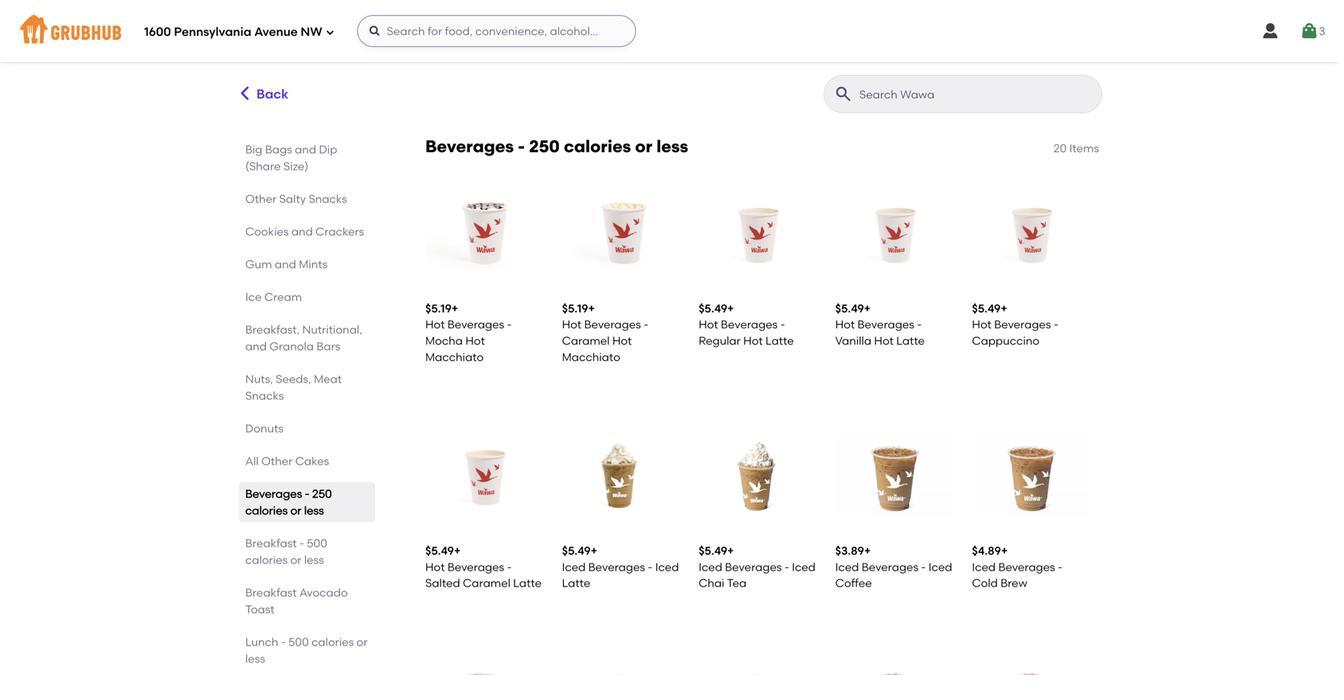 Task type: describe. For each thing, give the bounding box(es) containing it.
ice cream
[[245, 290, 302, 304]]

snacks inside tab
[[309, 192, 347, 206]]

tea
[[727, 576, 747, 590]]

calories for beverages - 250 calories or less tab
[[245, 504, 288, 517]]

1 iced from the left
[[562, 560, 586, 574]]

donuts
[[245, 422, 284, 435]]

ice cream tab
[[245, 288, 369, 305]]

snacks inside 'nuts, seeds, meat snacks'
[[245, 389, 284, 402]]

gum and mints tab
[[245, 256, 369, 273]]

$5.49 + iced beverages - iced chai tea
[[699, 544, 816, 590]]

salted
[[426, 576, 460, 590]]

or for lunch - 500 calories or less tab
[[357, 635, 368, 649]]

- for $5.49 + hot beverages - salted caramel latte
[[507, 560, 512, 574]]

bags
[[265, 143, 292, 156]]

breakfast avocado toast
[[245, 586, 348, 616]]

seeds,
[[276, 372, 311, 386]]

other salty snacks tab
[[245, 190, 369, 207]]

$5.49 for $5.49 + hot beverages - cappuccino
[[973, 302, 1001, 315]]

calories for breakfast - 500 calories or less tab
[[245, 553, 288, 567]]

+ for $5.49 + iced beverages - iced latte
[[591, 544, 598, 558]]

1 horizontal spatial 250
[[529, 136, 560, 157]]

breakfast - 500 calories or less tab
[[245, 535, 369, 568]]

big bags and dip (share size)
[[245, 143, 337, 173]]

latte for $5.49 + hot beverages - vanilla hot latte
[[897, 334, 925, 347]]

$5.49 for $5.49 + hot beverages - salted caramel latte
[[426, 544, 454, 558]]

$5.49 for $5.49 + hot beverages - regular hot latte
[[699, 302, 728, 315]]

beverages for $5.49 + hot beverages - vanilla hot latte
[[858, 318, 915, 331]]

$5.49 + hot beverages - salted caramel latte
[[426, 544, 542, 590]]

beverages for $3.89 + iced beverages - iced coffee
[[862, 560, 919, 574]]

Search for food, convenience, alcohol... search field
[[358, 15, 636, 47]]

- for $5.19 + hot beverages - caramel hot macchiato
[[644, 318, 649, 331]]

cookies and crackers tab
[[245, 223, 369, 240]]

- for $5.49 + hot beverages - cappuccino
[[1054, 318, 1059, 331]]

iced beverages - berry passion fruit without green tea image
[[699, 642, 817, 675]]

iced beverages - iced coffee image
[[836, 416, 953, 534]]

mints
[[299, 257, 328, 271]]

nuts,
[[245, 372, 273, 386]]

breakfast - 500 calories or less
[[245, 536, 327, 567]]

all other cakes tab
[[245, 453, 369, 469]]

$5.19 + hot beverages - caramel hot macchiato
[[562, 302, 649, 364]]

beverages for $5.19 + hot beverages - mocha hot macchiato
[[448, 318, 505, 331]]

6 iced from the left
[[929, 560, 953, 574]]

1600 pennsylvania avenue nw
[[144, 25, 322, 39]]

beverages for $5.49 + iced beverages - iced latte
[[589, 560, 646, 574]]

nutritional,
[[302, 323, 362, 336]]

cookies and crackers
[[245, 225, 364, 238]]

regular
[[699, 334, 741, 347]]

toast
[[245, 602, 275, 616]]

500 for breakfast
[[307, 536, 327, 550]]

beverages for $4.89 + iced beverages - cold brew
[[999, 560, 1056, 574]]

hot beverages - cappuccino image
[[973, 174, 1090, 291]]

pennsylvania
[[174, 25, 252, 39]]

big bags and dip (share size) tab
[[245, 141, 369, 175]]

iced beverages - berry passion fruit with green tea image
[[562, 642, 680, 675]]

items
[[1070, 141, 1100, 155]]

breakfast for breakfast - 500 calories or less
[[245, 536, 297, 550]]

bars
[[317, 339, 341, 353]]

big
[[245, 143, 263, 156]]

donuts tab
[[245, 420, 369, 437]]

less for breakfast - 500 calories or less tab
[[304, 553, 324, 567]]

hot beverages - mocha hot macchiato image
[[426, 174, 543, 291]]

$5.19 + hot beverages - mocha hot macchiato
[[426, 302, 512, 364]]

nw
[[301, 25, 322, 39]]

vanilla
[[836, 334, 872, 347]]

hot inside "$5.49 + hot beverages - cappuccino"
[[973, 318, 992, 331]]

main navigation navigation
[[0, 0, 1339, 62]]

$5.49 + iced beverages - iced latte
[[562, 544, 679, 590]]

1600
[[144, 25, 171, 39]]

less for lunch - 500 calories or less tab
[[245, 652, 265, 665]]

(share
[[245, 159, 281, 173]]

+ for $5.49 + hot beverages - cappuccino
[[1001, 302, 1008, 315]]

other inside all other cakes tab
[[261, 454, 293, 468]]

20 items
[[1054, 141, 1100, 155]]

and inside "breakfast, nutritional, and granola bars"
[[245, 339, 267, 353]]

or for breakfast - 500 calories or less tab
[[291, 553, 302, 567]]

salty
[[279, 192, 306, 206]]

- inside beverages - 250 calories or less tab
[[305, 487, 310, 500]]

cakes
[[295, 454, 329, 468]]

dip
[[319, 143, 337, 156]]

avocado
[[300, 586, 348, 599]]



Task type: locate. For each thing, give the bounding box(es) containing it.
250
[[529, 136, 560, 157], [312, 487, 332, 500]]

snacks
[[309, 192, 347, 206], [245, 389, 284, 402]]

$5.49 inside "$5.49 + hot beverages - cappuccino"
[[973, 302, 1001, 315]]

20
[[1054, 141, 1067, 155]]

- for $5.49 + hot beverages - vanilla hot latte
[[918, 318, 922, 331]]

iced inside $4.89 + iced beverages - cold brew
[[973, 560, 996, 574]]

breakfast
[[245, 536, 297, 550], [245, 586, 297, 599]]

breakfast inside breakfast - 500 calories or less
[[245, 536, 297, 550]]

500 right the 'lunch'
[[289, 635, 309, 649]]

beverages for $5.49 + hot beverages - regular hot latte
[[721, 318, 778, 331]]

500 for lunch
[[289, 635, 309, 649]]

beverages inside tab
[[245, 487, 302, 500]]

500 inside breakfast - 500 calories or less
[[307, 536, 327, 550]]

+ for $5.49 + hot beverages - vanilla hot latte
[[865, 302, 871, 315]]

1 vertical spatial 500
[[289, 635, 309, 649]]

caramel inside $5.19 + hot beverages - caramel hot macchiato
[[562, 334, 610, 347]]

$5.49 + hot beverages - regular hot latte
[[699, 302, 794, 347]]

- inside $3.89 + iced beverages - iced coffee
[[922, 560, 926, 574]]

other right all
[[261, 454, 293, 468]]

beverages - 250 calories or less inside tab
[[245, 487, 332, 517]]

$3.89
[[836, 544, 865, 558]]

4 iced from the left
[[792, 560, 816, 574]]

500 down beverages - 250 calories or less tab
[[307, 536, 327, 550]]

$5.49 + hot beverages - vanilla hot latte
[[836, 302, 925, 347]]

crackers
[[316, 225, 364, 238]]

250 inside beverages - 250 calories or less
[[312, 487, 332, 500]]

less
[[657, 136, 689, 157], [304, 504, 324, 517], [304, 553, 324, 567], [245, 652, 265, 665]]

iced beverages - iced chai tea image
[[699, 416, 817, 534]]

- inside $5.49 + iced beverages - iced latte
[[648, 560, 653, 574]]

- for $3.89 + iced beverages - iced coffee
[[922, 560, 926, 574]]

+ inside $5.19 + hot beverages - mocha hot macchiato
[[452, 302, 458, 315]]

+ inside $5.19 + hot beverages - caramel hot macchiato
[[589, 302, 595, 315]]

0 vertical spatial 500
[[307, 536, 327, 550]]

- inside breakfast - 500 calories or less
[[300, 536, 304, 550]]

beverages inside $5.19 + hot beverages - mocha hot macchiato
[[448, 318, 505, 331]]

- inside $4.89 + iced beverages - cold brew
[[1058, 560, 1063, 574]]

hot beverages - salted caramel latte image
[[426, 416, 543, 534]]

0 vertical spatial beverages - 250 calories or less
[[426, 136, 689, 157]]

iced beverages - iced latte image
[[562, 416, 680, 534]]

beverages inside "$5.49 + hot beverages - cappuccino"
[[995, 318, 1052, 331]]

iced beverages - berry dragon fruit with green tea image
[[836, 642, 953, 675]]

beverages inside $5.49 + hot beverages - salted caramel latte
[[448, 560, 505, 574]]

1 vertical spatial breakfast
[[245, 586, 297, 599]]

2 iced from the left
[[656, 560, 679, 574]]

beverages inside $5.49 + iced beverages - iced latte
[[589, 560, 646, 574]]

lunch
[[245, 635, 279, 649]]

3
[[1320, 24, 1326, 38]]

less inside breakfast - 500 calories or less
[[304, 553, 324, 567]]

lunch - 500 calories or less
[[245, 635, 368, 665]]

500
[[307, 536, 327, 550], [289, 635, 309, 649]]

1 vertical spatial other
[[261, 454, 293, 468]]

breakfast, nutritional, and granola bars
[[245, 323, 362, 353]]

beverages inside $5.49 + iced beverages - iced chai tea
[[725, 560, 782, 574]]

hot beverages - vanilla hot latte image
[[836, 174, 953, 291]]

- inside $5.49 + hot beverages - vanilla hot latte
[[918, 318, 922, 331]]

7 iced from the left
[[973, 560, 996, 574]]

and down breakfast,
[[245, 339, 267, 353]]

and
[[295, 143, 316, 156], [292, 225, 313, 238], [275, 257, 296, 271], [245, 339, 267, 353]]

svg image
[[1261, 22, 1281, 41], [1301, 22, 1320, 41], [369, 25, 381, 37], [326, 27, 335, 37]]

1 vertical spatial beverages - 250 calories or less
[[245, 487, 332, 517]]

$5.49 for $5.49 + iced beverages - iced chai tea
[[699, 544, 728, 558]]

5 iced from the left
[[836, 560, 860, 574]]

iced
[[562, 560, 586, 574], [656, 560, 679, 574], [699, 560, 723, 574], [792, 560, 816, 574], [836, 560, 860, 574], [929, 560, 953, 574], [973, 560, 996, 574]]

1 vertical spatial snacks
[[245, 389, 284, 402]]

+ for $5.49 + iced beverages - iced chai tea
[[728, 544, 734, 558]]

or inside lunch - 500 calories or less
[[357, 635, 368, 649]]

$5.49 for $5.49 + iced beverages - iced latte
[[562, 544, 591, 558]]

macchiato for caramel
[[562, 350, 621, 364]]

$5.49
[[699, 302, 728, 315], [836, 302, 865, 315], [973, 302, 1001, 315], [426, 544, 454, 558], [562, 544, 591, 558], [699, 544, 728, 558]]

and up 'size)'
[[295, 143, 316, 156]]

$3.89 + iced beverages - iced coffee
[[836, 544, 953, 590]]

Search Wawa search field
[[858, 87, 1097, 102]]

+ for $4.89 + iced beverages - cold brew
[[1002, 544, 1008, 558]]

0 horizontal spatial caramel
[[463, 576, 511, 590]]

macchiato inside $5.19 + hot beverages - mocha hot macchiato
[[426, 350, 484, 364]]

$5.19 inside $5.19 + hot beverages - caramel hot macchiato
[[562, 302, 589, 315]]

back button
[[236, 75, 289, 113]]

0 horizontal spatial beverages - 250 calories or less
[[245, 487, 332, 517]]

iced beverages - berry dragon fruit without green tea image
[[973, 642, 1090, 675]]

latte for $5.49 + hot beverages - salted caramel latte
[[513, 576, 542, 590]]

- inside $5.19 + hot beverages - mocha hot macchiato
[[507, 318, 512, 331]]

+ for $5.49 + hot beverages - regular hot latte
[[728, 302, 734, 315]]

1 horizontal spatial snacks
[[309, 192, 347, 206]]

+ for $5.49 + hot beverages - salted caramel latte
[[454, 544, 461, 558]]

back
[[257, 86, 289, 102]]

0 vertical spatial other
[[245, 192, 277, 206]]

$5.19 for $5.19 + hot beverages - caramel hot macchiato
[[562, 302, 589, 315]]

other salty snacks
[[245, 192, 347, 206]]

+ for $5.19 + hot beverages - caramel hot macchiato
[[589, 302, 595, 315]]

cappuccino
[[973, 334, 1040, 347]]

beverages inside $5.49 + hot beverages - regular hot latte
[[721, 318, 778, 331]]

+ inside $5.49 + hot beverages - vanilla hot latte
[[865, 302, 871, 315]]

beverages - 250 calories or less tab
[[245, 485, 369, 519]]

+ inside $3.89 + iced beverages - iced coffee
[[865, 544, 871, 558]]

1 macchiato from the left
[[426, 350, 484, 364]]

- for $5.49 + iced beverages - iced chai tea
[[785, 560, 790, 574]]

macchiato
[[426, 350, 484, 364], [562, 350, 621, 364]]

+ inside $5.49 + iced beverages - iced latte
[[591, 544, 598, 558]]

brew
[[1001, 576, 1028, 590]]

0 vertical spatial caramel
[[562, 334, 610, 347]]

- inside $5.49 + hot beverages - regular hot latte
[[781, 318, 786, 331]]

+ for $5.19 + hot beverages - mocha hot macchiato
[[452, 302, 458, 315]]

- for $5.49 + iced beverages - iced latte
[[648, 560, 653, 574]]

+ inside $5.49 + hot beverages - regular hot latte
[[728, 302, 734, 315]]

calories
[[564, 136, 631, 157], [245, 504, 288, 517], [245, 553, 288, 567], [312, 635, 354, 649]]

and right gum
[[275, 257, 296, 271]]

- inside lunch - 500 calories or less
[[281, 635, 286, 649]]

and up gum and mints tab
[[292, 225, 313, 238]]

nuts, seeds, meat snacks tab
[[245, 371, 369, 404]]

0 horizontal spatial snacks
[[245, 389, 284, 402]]

$5.49 inside $5.49 + hot beverages - salted caramel latte
[[426, 544, 454, 558]]

2 $5.19 from the left
[[562, 302, 589, 315]]

calories inside breakfast - 500 calories or less
[[245, 553, 288, 567]]

beverages inside $3.89 + iced beverages - iced coffee
[[862, 560, 919, 574]]

latte
[[766, 334, 794, 347], [897, 334, 925, 347], [513, 576, 542, 590], [562, 576, 591, 590]]

coffee
[[836, 576, 872, 590]]

nuts, seeds, meat snacks
[[245, 372, 342, 402]]

latte for $5.49 + hot beverages - regular hot latte
[[766, 334, 794, 347]]

calories for lunch - 500 calories or less tab
[[312, 635, 354, 649]]

snacks up crackers
[[309, 192, 347, 206]]

$4.89 + iced beverages - cold brew
[[973, 544, 1063, 590]]

calories inside lunch - 500 calories or less
[[312, 635, 354, 649]]

caramel
[[562, 334, 610, 347], [463, 576, 511, 590]]

beverages for $5.19 + hot beverages - caramel hot macchiato
[[585, 318, 641, 331]]

$4.89
[[973, 544, 1002, 558]]

$5.49 for $5.49 + hot beverages - vanilla hot latte
[[836, 302, 865, 315]]

latte inside $5.49 + hot beverages - regular hot latte
[[766, 334, 794, 347]]

cold
[[973, 576, 998, 590]]

2 breakfast from the top
[[245, 586, 297, 599]]

macchiato inside $5.19 + hot beverages - caramel hot macchiato
[[562, 350, 621, 364]]

0 vertical spatial breakfast
[[245, 536, 297, 550]]

1 horizontal spatial macchiato
[[562, 350, 621, 364]]

$5.19 for $5.19 + hot beverages - mocha hot macchiato
[[426, 302, 452, 315]]

and inside big bags and dip (share size)
[[295, 143, 316, 156]]

+ inside $4.89 + iced beverages - cold brew
[[1002, 544, 1008, 558]]

breakfast avocado toast tab
[[245, 584, 369, 618]]

- inside $5.49 + hot beverages - salted caramel latte
[[507, 560, 512, 574]]

ice
[[245, 290, 262, 304]]

hot beverages - regular hot latte image
[[699, 174, 817, 291]]

beverages
[[426, 136, 514, 157], [448, 318, 505, 331], [585, 318, 641, 331], [721, 318, 778, 331], [858, 318, 915, 331], [995, 318, 1052, 331], [245, 487, 302, 500], [448, 560, 505, 574], [589, 560, 646, 574], [725, 560, 782, 574], [862, 560, 919, 574], [999, 560, 1056, 574]]

chai
[[699, 576, 725, 590]]

breakfast down beverages - 250 calories or less tab
[[245, 536, 297, 550]]

all other cakes
[[245, 454, 329, 468]]

size)
[[284, 159, 309, 173]]

caret left icon image
[[237, 85, 253, 102]]

breakfast,
[[245, 323, 300, 336]]

iced beverages - cold brew image
[[973, 416, 1090, 534]]

$5.49 inside $5.49 + hot beverages - regular hot latte
[[699, 302, 728, 315]]

2 macchiato from the left
[[562, 350, 621, 364]]

beverages inside $4.89 + iced beverages - cold brew
[[999, 560, 1056, 574]]

all
[[245, 454, 259, 468]]

latte inside $5.49 + hot beverages - vanilla hot latte
[[897, 334, 925, 347]]

+
[[452, 302, 458, 315], [589, 302, 595, 315], [728, 302, 734, 315], [865, 302, 871, 315], [1001, 302, 1008, 315], [454, 544, 461, 558], [591, 544, 598, 558], [728, 544, 734, 558], [865, 544, 871, 558], [1002, 544, 1008, 558]]

0 horizontal spatial $5.19
[[426, 302, 452, 315]]

- for $4.89 + iced beverages - cold brew
[[1058, 560, 1063, 574]]

macchiato for mocha
[[426, 350, 484, 364]]

magnifying glass icon image
[[834, 84, 854, 104]]

mocha
[[426, 334, 463, 347]]

hot beverages - caramel hot macchiato image
[[562, 174, 680, 291]]

latte inside $5.49 + iced beverages - iced latte
[[562, 576, 591, 590]]

gum
[[245, 257, 272, 271]]

breakfast inside breakfast avocado toast
[[245, 586, 297, 599]]

less inside lunch - 500 calories or less
[[245, 652, 265, 665]]

cream
[[264, 290, 302, 304]]

$5.49 + hot beverages - cappuccino
[[973, 302, 1059, 347]]

- inside $5.49 + iced beverages - iced chai tea
[[785, 560, 790, 574]]

- inside $5.19 + hot beverages - caramel hot macchiato
[[644, 318, 649, 331]]

1 $5.19 from the left
[[426, 302, 452, 315]]

lunch - 500 calories or less tab
[[245, 634, 369, 667]]

- inside "$5.49 + hot beverages - cappuccino"
[[1054, 318, 1059, 331]]

1 horizontal spatial beverages - 250 calories or less
[[426, 136, 689, 157]]

0 vertical spatial 250
[[529, 136, 560, 157]]

beverages for $5.49 + hot beverages - cappuccino
[[995, 318, 1052, 331]]

or
[[635, 136, 653, 157], [291, 504, 302, 517], [291, 553, 302, 567], [357, 635, 368, 649]]

hot
[[426, 318, 445, 331], [562, 318, 582, 331], [699, 318, 719, 331], [836, 318, 855, 331], [973, 318, 992, 331], [466, 334, 485, 347], [613, 334, 632, 347], [744, 334, 763, 347], [875, 334, 894, 347], [426, 560, 445, 574]]

latte inside $5.49 + hot beverages - salted caramel latte
[[513, 576, 542, 590]]

beverages inside $5.19 + hot beverages - caramel hot macchiato
[[585, 318, 641, 331]]

beverages inside $5.49 + hot beverages - vanilla hot latte
[[858, 318, 915, 331]]

breakfast for breakfast avocado toast
[[245, 586, 297, 599]]

+ inside "$5.49 + hot beverages - cappuccino"
[[1001, 302, 1008, 315]]

breakfast up toast
[[245, 586, 297, 599]]

$5.49 inside $5.49 + iced beverages - iced chai tea
[[699, 544, 728, 558]]

caramel inside $5.49 + hot beverages - salted caramel latte
[[463, 576, 511, 590]]

0 horizontal spatial macchiato
[[426, 350, 484, 364]]

1 vertical spatial 250
[[312, 487, 332, 500]]

hot inside $5.49 + hot beverages - salted caramel latte
[[426, 560, 445, 574]]

other inside other salty snacks tab
[[245, 192, 277, 206]]

-
[[518, 136, 525, 157], [507, 318, 512, 331], [644, 318, 649, 331], [781, 318, 786, 331], [918, 318, 922, 331], [1054, 318, 1059, 331], [305, 487, 310, 500], [300, 536, 304, 550], [507, 560, 512, 574], [648, 560, 653, 574], [785, 560, 790, 574], [922, 560, 926, 574], [1058, 560, 1063, 574], [281, 635, 286, 649]]

breakfast, nutritional, and granola bars tab
[[245, 321, 369, 355]]

avenue
[[254, 25, 298, 39]]

0 vertical spatial snacks
[[309, 192, 347, 206]]

1 breakfast from the top
[[245, 536, 297, 550]]

cookies
[[245, 225, 289, 238]]

meat
[[314, 372, 342, 386]]

beverages for $5.49 + hot beverages - salted caramel latte
[[448, 560, 505, 574]]

or inside breakfast - 500 calories or less
[[291, 553, 302, 567]]

other
[[245, 192, 277, 206], [261, 454, 293, 468]]

other left "salty"
[[245, 192, 277, 206]]

- for $5.49 + hot beverages - regular hot latte
[[781, 318, 786, 331]]

snacks down nuts,
[[245, 389, 284, 402]]

beverages - 250 calories or less
[[426, 136, 689, 157], [245, 487, 332, 517]]

less for beverages - 250 calories or less tab
[[304, 504, 324, 517]]

beverages for $5.49 + iced beverages - iced chai tea
[[725, 560, 782, 574]]

+ inside $5.49 + hot beverages - salted caramel latte
[[454, 544, 461, 558]]

500 inside lunch - 500 calories or less
[[289, 635, 309, 649]]

$5.49 inside $5.49 + iced beverages - iced latte
[[562, 544, 591, 558]]

granola
[[270, 339, 314, 353]]

1 horizontal spatial caramel
[[562, 334, 610, 347]]

$5.19 inside $5.19 + hot beverages - mocha hot macchiato
[[426, 302, 452, 315]]

0 horizontal spatial 250
[[312, 487, 332, 500]]

+ for $3.89 + iced beverages - iced coffee
[[865, 544, 871, 558]]

1 vertical spatial caramel
[[463, 576, 511, 590]]

1 horizontal spatial $5.19
[[562, 302, 589, 315]]

gum and mints
[[245, 257, 328, 271]]

3 iced from the left
[[699, 560, 723, 574]]

or for beverages - 250 calories or less tab
[[291, 504, 302, 517]]

$5.19
[[426, 302, 452, 315], [562, 302, 589, 315]]

iced beverages - cold brewed green tea image
[[426, 642, 543, 675]]

$5.49 inside $5.49 + hot beverages - vanilla hot latte
[[836, 302, 865, 315]]

- for $5.19 + hot beverages - mocha hot macchiato
[[507, 318, 512, 331]]

svg image inside 3 button
[[1301, 22, 1320, 41]]

+ inside $5.49 + iced beverages - iced chai tea
[[728, 544, 734, 558]]

3 button
[[1301, 17, 1326, 45]]



Task type: vqa. For each thing, say whether or not it's contained in the screenshot.


